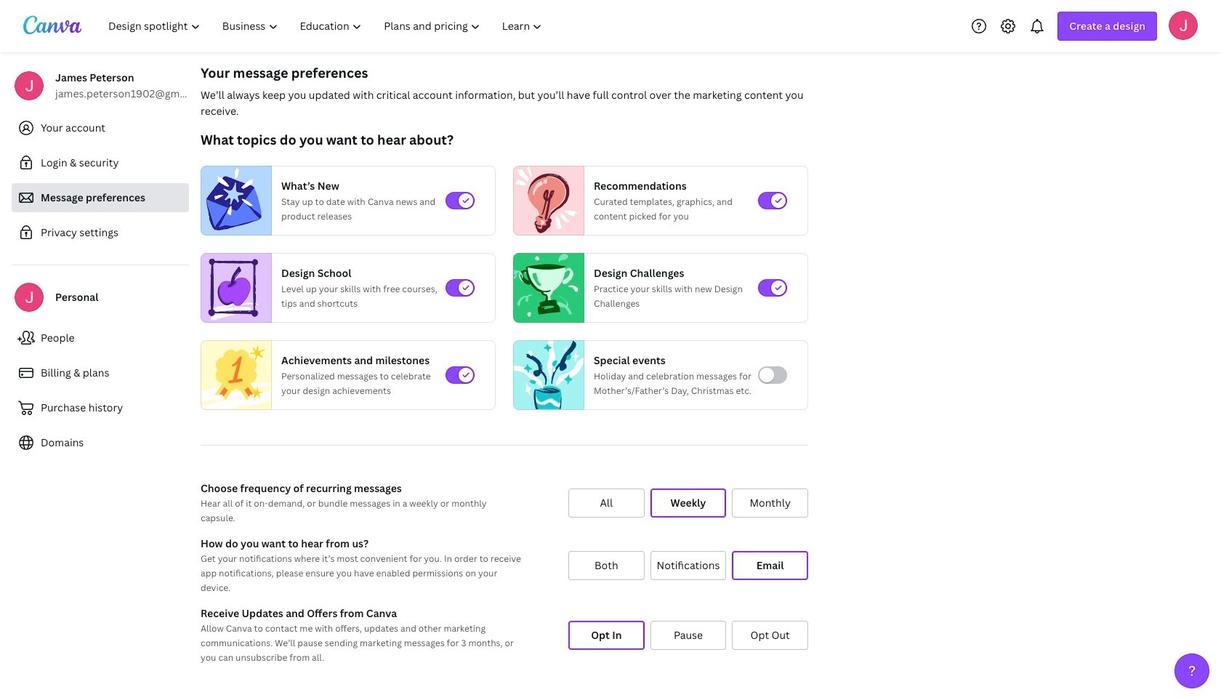 Task type: describe. For each thing, give the bounding box(es) containing it.
top level navigation element
[[99, 12, 555, 41]]



Task type: vqa. For each thing, say whether or not it's contained in the screenshot.
the topmost Add a heading link
no



Task type: locate. For each thing, give the bounding box(es) containing it.
None button
[[569, 489, 645, 518], [650, 489, 727, 518], [732, 489, 809, 518], [569, 551, 645, 580], [650, 551, 727, 580], [732, 551, 809, 580], [569, 621, 645, 650], [650, 621, 727, 650], [732, 621, 809, 650], [569, 489, 645, 518], [650, 489, 727, 518], [732, 489, 809, 518], [569, 551, 645, 580], [650, 551, 727, 580], [732, 551, 809, 580], [569, 621, 645, 650], [650, 621, 727, 650], [732, 621, 809, 650]]

topic image
[[201, 166, 265, 236], [514, 166, 578, 236], [201, 253, 265, 323], [514, 253, 578, 323], [201, 337, 271, 413], [514, 337, 584, 413]]

james peterson image
[[1169, 11, 1198, 40]]



